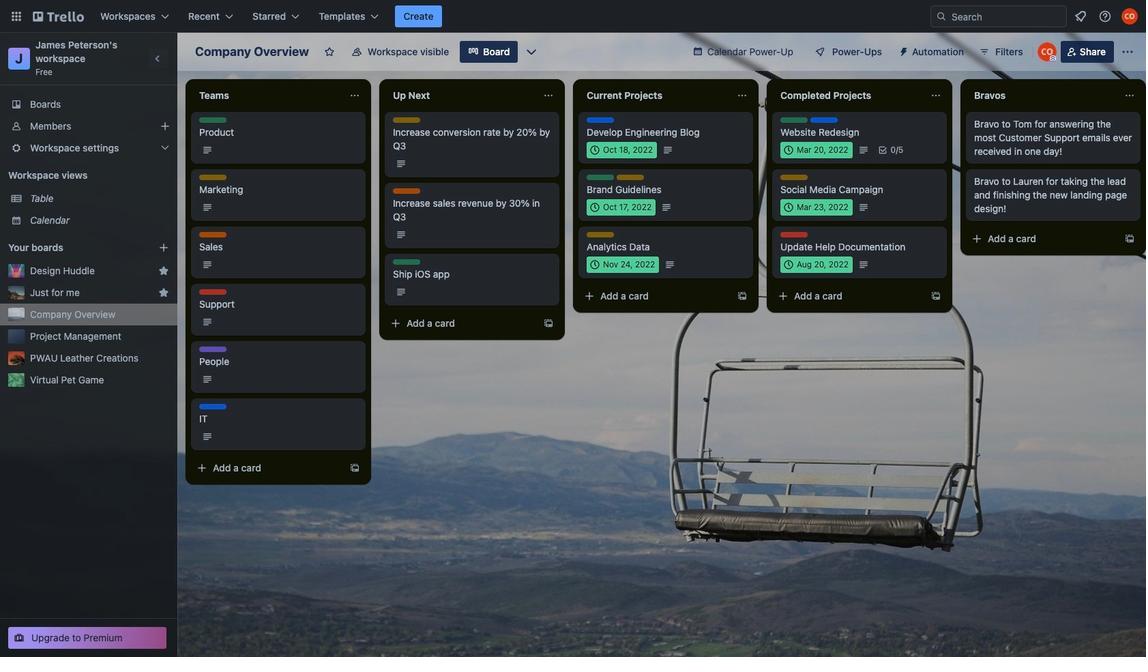 Task type: locate. For each thing, give the bounding box(es) containing it.
None checkbox
[[781, 142, 853, 158], [587, 199, 656, 216], [781, 199, 853, 216], [587, 257, 659, 273], [781, 142, 853, 158], [587, 199, 656, 216], [781, 199, 853, 216], [587, 257, 659, 273]]

None text field
[[579, 85, 731, 106], [966, 85, 1119, 106], [579, 85, 731, 106], [966, 85, 1119, 106]]

None text field
[[191, 85, 344, 106], [385, 85, 538, 106], [772, 85, 925, 106], [191, 85, 344, 106], [385, 85, 538, 106], [772, 85, 925, 106]]

this member is an admin of this board. image
[[1050, 55, 1056, 61]]

add board image
[[158, 242, 169, 253]]

create from template… image
[[1124, 233, 1135, 244], [737, 291, 748, 302], [931, 291, 942, 302], [349, 463, 360, 473]]

color: orange, title: "sales" element
[[393, 188, 420, 194], [199, 232, 227, 237]]

color: yellow, title: "marketing" element
[[393, 117, 420, 123], [199, 175, 227, 180], [617, 175, 644, 180], [781, 175, 808, 180], [587, 232, 614, 237]]

color: red, title: "support" element
[[781, 232, 808, 237], [199, 289, 227, 295]]

starred icon image
[[158, 265, 169, 276], [158, 287, 169, 298]]

1 vertical spatial color: red, title: "support" element
[[199, 289, 227, 295]]

1 horizontal spatial color: blue, title: "it" element
[[587, 117, 614, 123]]

star or unstar board image
[[324, 46, 335, 57]]

color: green, title: "product" element
[[199, 117, 227, 123], [781, 117, 808, 123], [587, 175, 614, 180], [393, 259, 420, 265]]

1 horizontal spatial color: red, title: "support" element
[[781, 232, 808, 237]]

color: blue, title: "it" element
[[587, 117, 614, 123], [811, 117, 838, 123], [199, 404, 227, 409]]

show menu image
[[1121, 45, 1135, 59]]

1 vertical spatial starred icon image
[[158, 287, 169, 298]]

0 vertical spatial color: orange, title: "sales" element
[[393, 188, 420, 194]]

0 horizontal spatial color: blue, title: "it" element
[[199, 404, 227, 409]]

create from template… image
[[543, 318, 554, 329]]

0 vertical spatial color: red, title: "support" element
[[781, 232, 808, 237]]

Board name text field
[[188, 41, 316, 63]]

search image
[[936, 11, 947, 22]]

None checkbox
[[587, 142, 657, 158], [781, 257, 853, 273], [587, 142, 657, 158], [781, 257, 853, 273]]

1 vertical spatial color: orange, title: "sales" element
[[199, 232, 227, 237]]

customize views image
[[525, 45, 539, 59]]

christina overa (christinaovera) image
[[1122, 8, 1138, 25]]

0 horizontal spatial color: red, title: "support" element
[[199, 289, 227, 295]]

back to home image
[[33, 5, 84, 27]]

0 vertical spatial starred icon image
[[158, 265, 169, 276]]



Task type: describe. For each thing, give the bounding box(es) containing it.
workspace navigation collapse icon image
[[149, 49, 168, 68]]

Search field
[[947, 7, 1066, 26]]

0 notifications image
[[1073, 8, 1089, 25]]

christina overa (christinaovera) image
[[1038, 42, 1057, 61]]

1 starred icon image from the top
[[158, 265, 169, 276]]

0 horizontal spatial color: orange, title: "sales" element
[[199, 232, 227, 237]]

2 starred icon image from the top
[[158, 287, 169, 298]]

your boards with 6 items element
[[8, 239, 138, 256]]

color: purple, title: "people" element
[[199, 347, 227, 352]]

1 horizontal spatial color: orange, title: "sales" element
[[393, 188, 420, 194]]

open information menu image
[[1098, 10, 1112, 23]]

2 horizontal spatial color: blue, title: "it" element
[[811, 117, 838, 123]]

sm image
[[893, 41, 912, 60]]

primary element
[[0, 0, 1146, 33]]



Task type: vqa. For each thing, say whether or not it's contained in the screenshot.
Color: blue, title: "IT" element
yes



